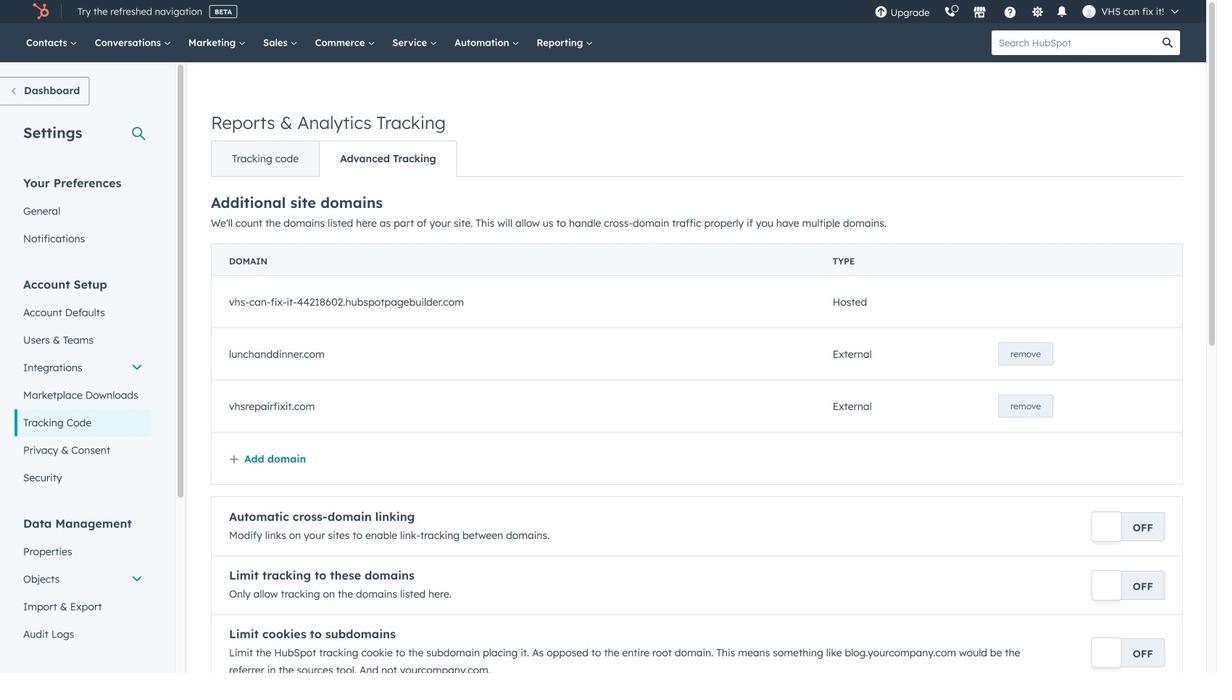 Task type: vqa. For each thing, say whether or not it's contained in the screenshot.
PRIVACY & CONSENT LINK
no



Task type: describe. For each thing, give the bounding box(es) containing it.
marketplaces image
[[974, 7, 987, 20]]

data management element
[[15, 516, 152, 649]]

terry turtle image
[[1083, 5, 1096, 18]]



Task type: locate. For each thing, give the bounding box(es) containing it.
menu
[[868, 0, 1189, 23]]

your preferences element
[[15, 175, 152, 253]]

navigation
[[211, 141, 457, 177]]

Search HubSpot search field
[[992, 30, 1156, 55]]

account setup element
[[15, 277, 152, 492]]



